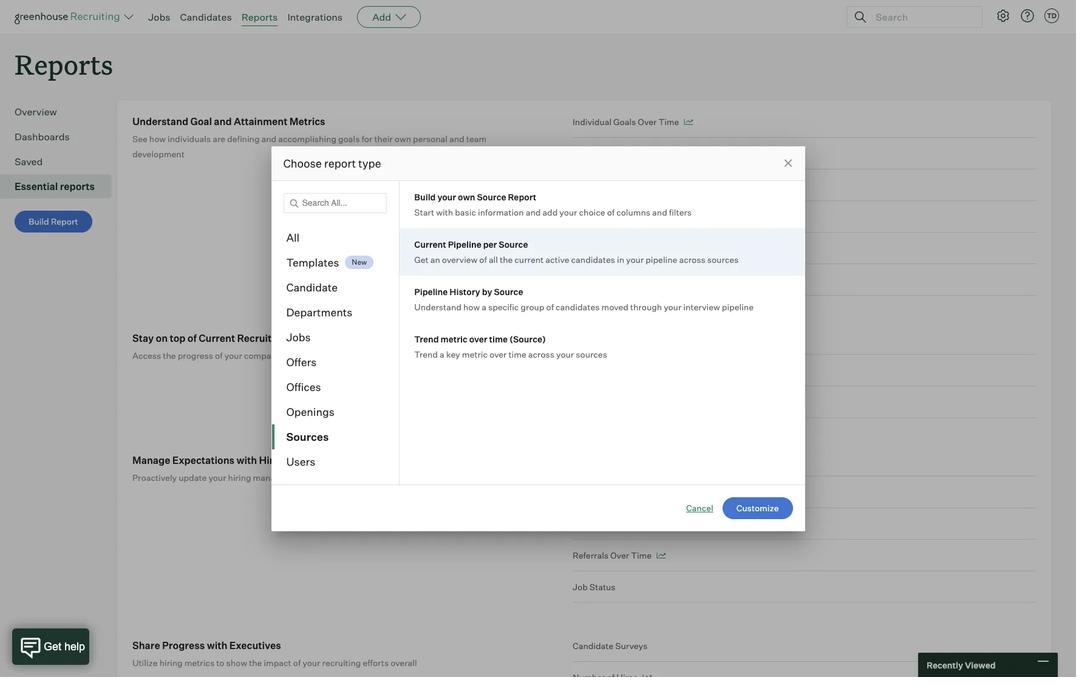 Task type: locate. For each thing, give the bounding box(es) containing it.
source inside the pipeline history by source understand how a specific group of candidates moved through your interview pipeline
[[494, 286, 523, 297]]

schedule
[[605, 243, 642, 253]]

jobs left candidates link
[[148, 11, 170, 23]]

build up start
[[414, 192, 436, 202]]

0 vertical spatial jobs
[[148, 11, 170, 23]]

of right "progress"
[[215, 351, 223, 361]]

1 horizontal spatial jobs
[[286, 330, 311, 343]]

a down the by
[[482, 302, 486, 312]]

pipeline
[[646, 254, 677, 264], [722, 302, 754, 312]]

across inside trend metric over time (source) trend a key metric over time across your sources
[[528, 349, 554, 359]]

build inside button
[[29, 216, 49, 227]]

candidate down templates
[[286, 280, 338, 294]]

through
[[630, 302, 662, 312]]

across down time to schedule available candidate goal attainment at the right top of the page
[[679, 254, 705, 264]]

build report button
[[15, 211, 92, 233]]

hiring left process on the left of page
[[320, 351, 343, 361]]

0 horizontal spatial hiring
[[159, 658, 183, 668]]

a left key
[[440, 349, 444, 359]]

group
[[521, 302, 544, 312]]

hiring left managers
[[228, 473, 251, 483]]

0 horizontal spatial across
[[528, 349, 554, 359]]

0 vertical spatial sources
[[707, 254, 739, 264]]

0 horizontal spatial time
[[489, 334, 508, 344]]

sources inside the current pipeline per source get an overview of all the current active candidates in your pipeline across sources
[[707, 254, 739, 264]]

attainment for time to review applications goal attainment
[[707, 211, 752, 222]]

your inside trend metric over time (source) trend a key metric over time across your sources
[[556, 349, 574, 359]]

time inside the time to approve offer goal attainment link
[[573, 275, 593, 285]]

1 vertical spatial trend
[[414, 349, 438, 359]]

pipeline inside the current pipeline per source get an overview of all the current active candidates in your pipeline across sources
[[646, 254, 677, 264]]

report
[[324, 156, 356, 170]]

how down history
[[463, 302, 480, 312]]

0 vertical spatial pipeline
[[646, 254, 677, 264]]

candidate left the surveys
[[573, 641, 614, 651]]

1 horizontal spatial a
[[482, 302, 486, 312]]

0 vertical spatial time
[[489, 334, 508, 344]]

a inside the pipeline history by source understand how a specific group of candidates moved through your interview pipeline
[[482, 302, 486, 312]]

choice
[[579, 207, 605, 217]]

and left 'add'
[[526, 207, 541, 217]]

goal for time to review applications goal attainment
[[687, 211, 706, 222]]

over
[[469, 334, 487, 344], [489, 349, 507, 359]]

pipeline
[[448, 239, 481, 249], [414, 286, 448, 297]]

add
[[543, 207, 558, 217]]

sources down time to schedule available candidate goal attainment at the right top of the page
[[707, 254, 739, 264]]

0 vertical spatial build
[[414, 192, 436, 202]]

attainment
[[234, 115, 288, 128], [703, 180, 748, 190], [707, 211, 752, 222], [745, 243, 790, 253], [682, 275, 727, 285]]

Search All... text field
[[283, 193, 387, 213]]

0 horizontal spatial with
[[207, 640, 227, 652]]

icon chart link
[[573, 662, 1037, 677]]

your right in
[[626, 254, 644, 264]]

with up metrics
[[207, 640, 227, 652]]

0 vertical spatial trend
[[414, 334, 439, 344]]

1 vertical spatial own
[[458, 192, 475, 202]]

0 horizontal spatial current
[[289, 351, 318, 361]]

time up the pipeline history by source understand how a specific group of candidates moved through your interview pipeline
[[573, 275, 593, 285]]

a inside trend metric over time (source) trend a key metric over time across your sources
[[440, 349, 444, 359]]

candidate right available in the right top of the page
[[682, 243, 723, 253]]

manage
[[132, 454, 170, 466]]

1 vertical spatial over
[[489, 349, 507, 359]]

1 vertical spatial with
[[237, 454, 257, 466]]

metric right key
[[462, 349, 488, 359]]

the
[[500, 254, 513, 264], [163, 351, 176, 361], [306, 473, 319, 483], [249, 658, 262, 668]]

pipeline right interview
[[722, 302, 754, 312]]

0 horizontal spatial understand
[[132, 115, 188, 128]]

your up basic
[[437, 192, 456, 202]]

overview link
[[15, 105, 107, 119]]

departments
[[286, 305, 352, 319]]

1 vertical spatial candidates
[[556, 302, 600, 312]]

0 vertical spatial pipeline
[[448, 239, 481, 249]]

own up basic
[[458, 192, 475, 202]]

1 horizontal spatial hiring
[[228, 473, 251, 483]]

recently
[[927, 660, 963, 670]]

saved link
[[15, 154, 107, 169]]

attainment inside understand goal and attainment metrics see how individuals are defining and accomplishing goals for their own personal and team development
[[234, 115, 288, 128]]

2 vertical spatial source
[[494, 286, 523, 297]]

2 horizontal spatial with
[[436, 207, 453, 217]]

sources inside trend metric over time (source) trend a key metric over time across your sources
[[576, 349, 607, 359]]

0 vertical spatial source
[[477, 192, 506, 202]]

offices
[[286, 380, 321, 393]]

0 horizontal spatial own
[[395, 134, 411, 144]]

build down the 'essential'
[[29, 216, 49, 227]]

their
[[374, 134, 393, 144]]

candidates left in
[[571, 254, 615, 264]]

current up an
[[414, 239, 446, 249]]

understand down history
[[414, 302, 461, 312]]

1 vertical spatial on
[[295, 473, 305, 483]]

1 horizontal spatial across
[[679, 254, 705, 264]]

sources
[[286, 430, 329, 443]]

and up are
[[214, 115, 232, 128]]

current down "activity"
[[289, 351, 318, 361]]

0 vertical spatial over
[[638, 117, 657, 127]]

candidates inside the pipeline history by source understand how a specific group of candidates moved through your interview pipeline
[[556, 302, 600, 312]]

source up specific
[[494, 286, 523, 297]]

the down executives
[[249, 658, 262, 668]]

how inside understand goal and attainment metrics see how individuals are defining and accomplishing goals for their own personal and team development
[[149, 134, 166, 144]]

candidates inside the current pipeline per source get an overview of all the current active candidates in your pipeline across sources
[[571, 254, 615, 264]]

jobs inside "choose report type" dialog
[[286, 330, 311, 343]]

0 horizontal spatial on
[[156, 332, 168, 344]]

integrations link
[[287, 11, 343, 23]]

are
[[213, 134, 225, 144]]

1 vertical spatial jobs
[[286, 330, 311, 343]]

the right all
[[500, 254, 513, 264]]

0 horizontal spatial a
[[440, 349, 444, 359]]

overview
[[15, 106, 57, 118]]

icon chart image
[[684, 119, 693, 125], [795, 245, 804, 252], [656, 553, 666, 559], [642, 675, 652, 677]]

on down users at bottom left
[[295, 473, 305, 483]]

current
[[515, 254, 544, 264], [289, 351, 318, 361]]

(source)
[[510, 334, 546, 344]]

0 vertical spatial how
[[149, 134, 166, 144]]

2 trend from the top
[[414, 349, 438, 359]]

own inside 'build your own source report start with basic information and add your choice of columns and filters'
[[458, 192, 475, 202]]

0 vertical spatial current
[[515, 254, 544, 264]]

understand up see
[[132, 115, 188, 128]]

per
[[483, 239, 497, 249]]

your left company's
[[224, 351, 242, 361]]

0 vertical spatial across
[[679, 254, 705, 264]]

to inside share progress with executives utilize hiring metrics to show the impact of your recruiting efforts overall
[[216, 658, 224, 668]]

1 vertical spatial across
[[528, 349, 554, 359]]

candidates left moved at top
[[556, 302, 600, 312]]

report down essential reports link at the left top
[[51, 216, 78, 227]]

0 vertical spatial own
[[395, 134, 411, 144]]

icon chart image for referrals over time
[[656, 553, 666, 559]]

across
[[679, 254, 705, 264], [528, 349, 554, 359]]

the down 'managers'
[[306, 473, 319, 483]]

add button
[[357, 6, 421, 28]]

to left submit
[[595, 180, 603, 190]]

time down choice
[[573, 243, 593, 253]]

time inside time to submit scorecards goal attainment link
[[573, 180, 593, 190]]

and right defining
[[261, 134, 276, 144]]

pipeline down an
[[414, 286, 448, 297]]

0 vertical spatial reports
[[241, 11, 278, 23]]

to left review
[[595, 211, 603, 222]]

1 horizontal spatial on
[[295, 473, 305, 483]]

0 vertical spatial current
[[414, 239, 446, 249]]

pipeline inside the pipeline history by source understand how a specific group of candidates moved through your interview pipeline
[[722, 302, 754, 312]]

1 vertical spatial over
[[610, 550, 629, 561]]

openings
[[286, 405, 335, 418]]

pipeline up overview
[[448, 239, 481, 249]]

see
[[132, 134, 147, 144]]

of left each
[[348, 473, 355, 483]]

your down expectations on the bottom left of the page
[[209, 473, 226, 483]]

source inside 'build your own source report start with basic information and add your choice of columns and filters'
[[477, 192, 506, 202]]

1 vertical spatial sources
[[576, 349, 607, 359]]

with left hiring
[[237, 454, 257, 466]]

reports link
[[241, 11, 278, 23]]

1 horizontal spatial sources
[[707, 254, 739, 264]]

reports right candidates link
[[241, 11, 278, 23]]

attainment inside the time to approve offer goal attainment link
[[682, 275, 727, 285]]

how
[[149, 134, 166, 144], [463, 302, 480, 312]]

status
[[321, 473, 346, 483]]

over right key
[[489, 349, 507, 359]]

1 vertical spatial source
[[499, 239, 528, 249]]

0 horizontal spatial candidate
[[286, 280, 338, 294]]

columns
[[616, 207, 650, 217]]

1 vertical spatial pipeline
[[414, 286, 448, 297]]

configure image
[[996, 9, 1010, 23]]

over down the by
[[469, 334, 487, 344]]

current inside stay on top of current recruiting activity access the progress of your company's current hiring process
[[199, 332, 235, 344]]

and left filters
[[652, 207, 667, 217]]

0 horizontal spatial build
[[29, 216, 49, 227]]

attainment inside time to review applications goal attainment link
[[707, 211, 752, 222]]

over right the 'goals'
[[638, 117, 657, 127]]

time for submit
[[573, 180, 593, 190]]

candidates
[[180, 11, 232, 23]]

0 vertical spatial hiring
[[320, 351, 343, 361]]

jobs up offers at the bottom
[[286, 330, 311, 343]]

to left approve
[[595, 275, 603, 285]]

Search text field
[[873, 8, 971, 26]]

with for share progress with executives
[[207, 640, 227, 652]]

dashboards link
[[15, 129, 107, 144]]

share
[[132, 640, 160, 652]]

of inside the current pipeline per source get an overview of all the current active candidates in your pipeline across sources
[[479, 254, 487, 264]]

0 vertical spatial understand
[[132, 115, 188, 128]]

0 horizontal spatial how
[[149, 134, 166, 144]]

pipeline for your
[[646, 254, 677, 264]]

1 vertical spatial pipeline
[[722, 302, 754, 312]]

1 vertical spatial a
[[440, 349, 444, 359]]

time for review
[[573, 211, 593, 222]]

hiring down "progress"
[[159, 658, 183, 668]]

accomplishing
[[278, 134, 336, 144]]

on left top
[[156, 332, 168, 344]]

time left (source)
[[489, 334, 508, 344]]

time right the 'goals'
[[659, 117, 679, 127]]

of left all
[[479, 254, 487, 264]]

build for build your own source report start with basic information and add your choice of columns and filters
[[414, 192, 436, 202]]

templates
[[286, 255, 339, 269]]

1 horizontal spatial over
[[638, 117, 657, 127]]

2 vertical spatial candidate
[[573, 641, 614, 651]]

basic
[[455, 207, 476, 217]]

time right 'add'
[[573, 211, 593, 222]]

1 vertical spatial report
[[51, 216, 78, 227]]

with inside manage expectations with hiring managers proactively update your hiring managers on the status of each job
[[237, 454, 257, 466]]

your down the pipeline history by source understand how a specific group of candidates moved through your interview pipeline
[[556, 349, 574, 359]]

attainment inside time to submit scorecards goal attainment link
[[703, 180, 748, 190]]

0 vertical spatial candidates
[[571, 254, 615, 264]]

1 horizontal spatial understand
[[414, 302, 461, 312]]

new
[[352, 258, 367, 267]]

pipeline down available in the right top of the page
[[646, 254, 677, 264]]

to
[[595, 180, 603, 190], [595, 211, 603, 222], [595, 243, 603, 253], [595, 275, 603, 285], [216, 658, 224, 668]]

1 vertical spatial reports
[[15, 46, 113, 82]]

1 vertical spatial understand
[[414, 302, 461, 312]]

the inside share progress with executives utilize hiring metrics to show the impact of your recruiting efforts overall
[[249, 658, 262, 668]]

0 horizontal spatial reports
[[15, 46, 113, 82]]

1 horizontal spatial current
[[515, 254, 544, 264]]

0 horizontal spatial sources
[[576, 349, 607, 359]]

time down (source)
[[509, 349, 526, 359]]

current up "progress"
[[199, 332, 235, 344]]

on
[[156, 332, 168, 344], [295, 473, 305, 483]]

1 vertical spatial current
[[289, 351, 318, 361]]

your inside stay on top of current recruiting activity access the progress of your company's current hiring process
[[224, 351, 242, 361]]

0 horizontal spatial report
[[51, 216, 78, 227]]

time to approve offer goal attainment
[[573, 275, 727, 285]]

2 vertical spatial with
[[207, 640, 227, 652]]

across inside the current pipeline per source get an overview of all the current active candidates in your pipeline across sources
[[679, 254, 705, 264]]

source right the per
[[499, 239, 528, 249]]

1 horizontal spatial current
[[414, 239, 446, 249]]

of right impact
[[293, 658, 301, 668]]

essential reports
[[15, 180, 95, 193]]

0 horizontal spatial jobs
[[148, 11, 170, 23]]

saved
[[15, 156, 43, 168]]

a for key
[[440, 349, 444, 359]]

of inside share progress with executives utilize hiring metrics to show the impact of your recruiting efforts overall
[[293, 658, 301, 668]]

0 horizontal spatial over
[[610, 550, 629, 561]]

1 horizontal spatial pipeline
[[722, 302, 754, 312]]

0 vertical spatial metric
[[441, 334, 467, 344]]

surveys
[[615, 641, 648, 651]]

hiring inside stay on top of current recruiting activity access the progress of your company's current hiring process
[[320, 351, 343, 361]]

trend
[[414, 334, 439, 344], [414, 349, 438, 359]]

2 horizontal spatial hiring
[[320, 351, 343, 361]]

the inside manage expectations with hiring managers proactively update your hiring managers on the status of each job
[[306, 473, 319, 483]]

and
[[214, 115, 232, 128], [261, 134, 276, 144], [449, 134, 464, 144], [526, 207, 541, 217], [652, 207, 667, 217]]

how up the development
[[149, 134, 166, 144]]

show
[[226, 658, 247, 668]]

across down (source)
[[528, 349, 554, 359]]

candidate inside "choose report type" dialog
[[286, 280, 338, 294]]

how inside the pipeline history by source understand how a specific group of candidates moved through your interview pipeline
[[463, 302, 480, 312]]

sources down moved at top
[[576, 349, 607, 359]]

time up choice
[[573, 180, 593, 190]]

the down top
[[163, 351, 176, 361]]

0 vertical spatial a
[[482, 302, 486, 312]]

to for submit
[[595, 180, 603, 190]]

with inside share progress with executives utilize hiring metrics to show the impact of your recruiting efforts overall
[[207, 640, 227, 652]]

0 vertical spatial with
[[436, 207, 453, 217]]

understand
[[132, 115, 188, 128], [414, 302, 461, 312]]

icon chart image for time to schedule available candidate goal attainment
[[795, 245, 804, 252]]

1 vertical spatial build
[[29, 216, 49, 227]]

your left recruiting
[[303, 658, 320, 668]]

of inside the pipeline history by source understand how a specific group of candidates moved through your interview pipeline
[[546, 302, 554, 312]]

greenhouse recruiting image
[[15, 10, 124, 24]]

1 vertical spatial candidate
[[286, 280, 338, 294]]

to for schedule
[[595, 243, 603, 253]]

essential reports link
[[15, 179, 107, 194]]

reports
[[241, 11, 278, 23], [15, 46, 113, 82]]

1 horizontal spatial how
[[463, 302, 480, 312]]

own right their
[[395, 134, 411, 144]]

reports down "greenhouse recruiting" image
[[15, 46, 113, 82]]

time inside time to review applications goal attainment link
[[573, 211, 593, 222]]

report up 'information'
[[508, 192, 536, 202]]

source up 'information'
[[477, 192, 506, 202]]

available
[[644, 243, 681, 253]]

0 horizontal spatial over
[[469, 334, 487, 344]]

current left active
[[515, 254, 544, 264]]

your inside share progress with executives utilize hiring metrics to show the impact of your recruiting efforts overall
[[303, 658, 320, 668]]

current pipeline per source get an overview of all the current active candidates in your pipeline across sources
[[414, 239, 739, 264]]

0 vertical spatial candidate
[[682, 243, 723, 253]]

all
[[489, 254, 498, 264]]

for
[[362, 134, 372, 144]]

of right choice
[[607, 207, 615, 217]]

1 horizontal spatial time
[[509, 349, 526, 359]]

time right referrals in the bottom of the page
[[631, 550, 652, 561]]

1 vertical spatial current
[[199, 332, 235, 344]]

1 vertical spatial how
[[463, 302, 480, 312]]

1 horizontal spatial build
[[414, 192, 436, 202]]

time for schedule
[[573, 243, 593, 253]]

time
[[489, 334, 508, 344], [509, 349, 526, 359]]

choose report type
[[283, 156, 381, 170]]

to left show
[[216, 658, 224, 668]]

build report
[[29, 216, 78, 227]]

metric up key
[[441, 334, 467, 344]]

0 horizontal spatial pipeline
[[646, 254, 677, 264]]

1 horizontal spatial candidate
[[573, 641, 614, 651]]

with right start
[[436, 207, 453, 217]]

pipeline inside the pipeline history by source understand how a specific group of candidates moved through your interview pipeline
[[414, 286, 448, 297]]

1 horizontal spatial report
[[508, 192, 536, 202]]

an
[[430, 254, 440, 264]]

in
[[617, 254, 624, 264]]

1 horizontal spatial with
[[237, 454, 257, 466]]

1 vertical spatial hiring
[[228, 473, 251, 483]]

your right through
[[664, 302, 682, 312]]

report
[[508, 192, 536, 202], [51, 216, 78, 227]]

over right referrals in the bottom of the page
[[610, 550, 629, 561]]

hiring
[[320, 351, 343, 361], [228, 473, 251, 483], [159, 658, 183, 668]]

candidate
[[682, 243, 723, 253], [286, 280, 338, 294], [573, 641, 614, 651]]

2 horizontal spatial candidate
[[682, 243, 723, 253]]

2 vertical spatial hiring
[[159, 658, 183, 668]]

goal for time to submit scorecards goal attainment
[[683, 180, 701, 190]]

of right group
[[546, 302, 554, 312]]

0 vertical spatial report
[[508, 192, 536, 202]]

defining
[[227, 134, 260, 144]]

metrics
[[184, 658, 214, 668]]

0 vertical spatial on
[[156, 332, 168, 344]]

build inside 'build your own source report start with basic information and add your choice of columns and filters'
[[414, 192, 436, 202]]

of inside manage expectations with hiring managers proactively update your hiring managers on the status of each job
[[348, 473, 355, 483]]

1 horizontal spatial own
[[458, 192, 475, 202]]

source inside the current pipeline per source get an overview of all the current active candidates in your pipeline across sources
[[499, 239, 528, 249]]

to left schedule
[[595, 243, 603, 253]]

1 trend from the top
[[414, 334, 439, 344]]

metrics
[[290, 115, 325, 128]]

0 horizontal spatial current
[[199, 332, 235, 344]]



Task type: describe. For each thing, give the bounding box(es) containing it.
job
[[573, 582, 588, 592]]

current inside stay on top of current recruiting activity access the progress of your company's current hiring process
[[289, 351, 318, 361]]

the inside the current pipeline per source get an overview of all the current active candidates in your pipeline across sources
[[500, 254, 513, 264]]

time to schedule available candidate goal attainment
[[573, 243, 790, 253]]

current inside the current pipeline per source get an overview of all the current active candidates in your pipeline across sources
[[515, 254, 544, 264]]

and left team on the left of page
[[449, 134, 464, 144]]

time to review applications goal attainment link
[[573, 201, 1037, 233]]

time for approve
[[573, 275, 593, 285]]

job status link
[[573, 572, 1037, 603]]

executives
[[229, 640, 281, 652]]

0 vertical spatial over
[[469, 334, 487, 344]]

report inside 'build your own source report start with basic information and add your choice of columns and filters'
[[508, 192, 536, 202]]

to for approve
[[595, 275, 603, 285]]

goals
[[613, 117, 636, 127]]

viewed
[[965, 660, 996, 670]]

hiring inside manage expectations with hiring managers proactively update your hiring managers on the status of each job
[[228, 473, 251, 483]]

individual goals over time
[[573, 117, 679, 127]]

on inside stay on top of current recruiting activity access the progress of your company's current hiring process
[[156, 332, 168, 344]]

review
[[605, 211, 634, 222]]

activity
[[289, 332, 326, 344]]

of right top
[[188, 332, 197, 344]]

the inside stay on top of current recruiting activity access the progress of your company's current hiring process
[[163, 351, 176, 361]]

specific
[[488, 302, 519, 312]]

goal for time to approve offer goal attainment
[[662, 275, 680, 285]]

users
[[286, 455, 315, 468]]

approve
[[605, 275, 639, 285]]

on inside manage expectations with hiring managers proactively update your hiring managers on the status of each job
[[295, 473, 305, 483]]

attainment for time to approve offer goal attainment
[[682, 275, 727, 285]]

goal inside understand goal and attainment metrics see how individuals are defining and accomplishing goals for their own personal and team development
[[190, 115, 212, 128]]

hiring
[[259, 454, 289, 466]]

each
[[357, 473, 376, 483]]

time to submit scorecards goal attainment
[[573, 180, 748, 190]]

information
[[478, 207, 524, 217]]

pipeline history by source understand how a specific group of candidates moved through your interview pipeline
[[414, 286, 754, 312]]

choose report type dialog
[[271, 146, 805, 531]]

essential
[[15, 180, 58, 193]]

1 horizontal spatial over
[[489, 349, 507, 359]]

candidate for candidate
[[286, 280, 338, 294]]

manage expectations with hiring managers proactively update your hiring managers on the status of each job
[[132, 454, 391, 483]]

referrals
[[573, 550, 609, 561]]

history
[[450, 286, 480, 297]]

managers
[[253, 473, 293, 483]]

candidate surveys link
[[573, 640, 1037, 662]]

candidate surveys
[[573, 641, 648, 651]]

understand goal and attainment metrics see how individuals are defining and accomplishing goals for their own personal and team development
[[132, 115, 486, 159]]

cancel link
[[686, 502, 713, 514]]

moved
[[601, 302, 628, 312]]

your inside the current pipeline per source get an overview of all the current active candidates in your pipeline across sources
[[626, 254, 644, 264]]

interview
[[683, 302, 720, 312]]

pipeline inside the current pipeline per source get an overview of all the current active candidates in your pipeline across sources
[[448, 239, 481, 249]]

development
[[132, 149, 185, 159]]

hiring inside share progress with executives utilize hiring metrics to show the impact of your recruiting efforts overall
[[159, 658, 183, 668]]

own inside understand goal and attainment metrics see how individuals are defining and accomplishing goals for their own personal and team development
[[395, 134, 411, 144]]

with inside 'build your own source report start with basic information and add your choice of columns and filters'
[[436, 207, 453, 217]]

with for manage expectations with hiring managers
[[237, 454, 257, 466]]

1 horizontal spatial reports
[[241, 11, 278, 23]]

share progress with executives utilize hiring metrics to show the impact of your recruiting efforts overall
[[132, 640, 417, 668]]

source for group
[[494, 286, 523, 297]]

pipeline for interview
[[722, 302, 754, 312]]

process
[[345, 351, 377, 361]]

your right 'add'
[[560, 207, 577, 217]]

td
[[1047, 12, 1057, 20]]

active
[[546, 254, 569, 264]]

expectations
[[172, 454, 235, 466]]

submit
[[605, 180, 634, 190]]

by
[[482, 286, 492, 297]]

icon chart image for individual goals over time
[[684, 119, 693, 125]]

individual
[[573, 117, 612, 127]]

a for specific
[[482, 302, 486, 312]]

time to approve offer goal attainment link
[[573, 264, 1037, 296]]

stay on top of current recruiting activity access the progress of your company's current hiring process
[[132, 332, 377, 361]]

job status
[[573, 582, 616, 592]]

current inside the current pipeline per source get an overview of all the current active candidates in your pipeline across sources
[[414, 239, 446, 249]]

type
[[358, 156, 381, 170]]

td button
[[1045, 9, 1059, 23]]

source for all
[[499, 239, 528, 249]]

customize button
[[722, 497, 793, 519]]

your inside manage expectations with hiring managers proactively update your hiring managers on the status of each job
[[209, 473, 226, 483]]

report inside build report button
[[51, 216, 78, 227]]

customize
[[736, 503, 779, 513]]

understand inside the pipeline history by source understand how a specific group of candidates moved through your interview pipeline
[[414, 302, 461, 312]]

jobs link
[[148, 11, 170, 23]]

choose
[[283, 156, 322, 170]]

individuals
[[168, 134, 211, 144]]

build for build report
[[29, 216, 49, 227]]

recruiting
[[322, 658, 361, 668]]

your inside the pipeline history by source understand how a specific group of candidates moved through your interview pipeline
[[664, 302, 682, 312]]

progress
[[178, 351, 213, 361]]

of inside 'build your own source report start with basic information and add your choice of columns and filters'
[[607, 207, 615, 217]]

offer
[[641, 275, 660, 285]]

understand inside understand goal and attainment metrics see how individuals are defining and accomplishing goals for their own personal and team development
[[132, 115, 188, 128]]

reports
[[60, 180, 95, 193]]

attainment for time to submit scorecards goal attainment
[[703, 180, 748, 190]]

job
[[378, 473, 391, 483]]

proactively
[[132, 473, 177, 483]]

scorecards
[[636, 180, 681, 190]]

1 vertical spatial metric
[[462, 349, 488, 359]]

source for information
[[477, 192, 506, 202]]

to for review
[[595, 211, 603, 222]]

impact
[[264, 658, 291, 668]]

candidate for candidate surveys
[[573, 641, 614, 651]]

personal
[[413, 134, 448, 144]]

stay
[[132, 332, 154, 344]]

goals
[[338, 134, 360, 144]]

build your own source report start with basic information and add your choice of columns and filters
[[414, 192, 692, 217]]

key
[[446, 349, 460, 359]]

1 vertical spatial time
[[509, 349, 526, 359]]

time to submit scorecards goal attainment link
[[573, 170, 1037, 201]]

offers
[[286, 355, 317, 368]]

td button
[[1042, 6, 1062, 26]]

filters
[[669, 207, 692, 217]]



Task type: vqa. For each thing, say whether or not it's contained in the screenshot.
efforts
yes



